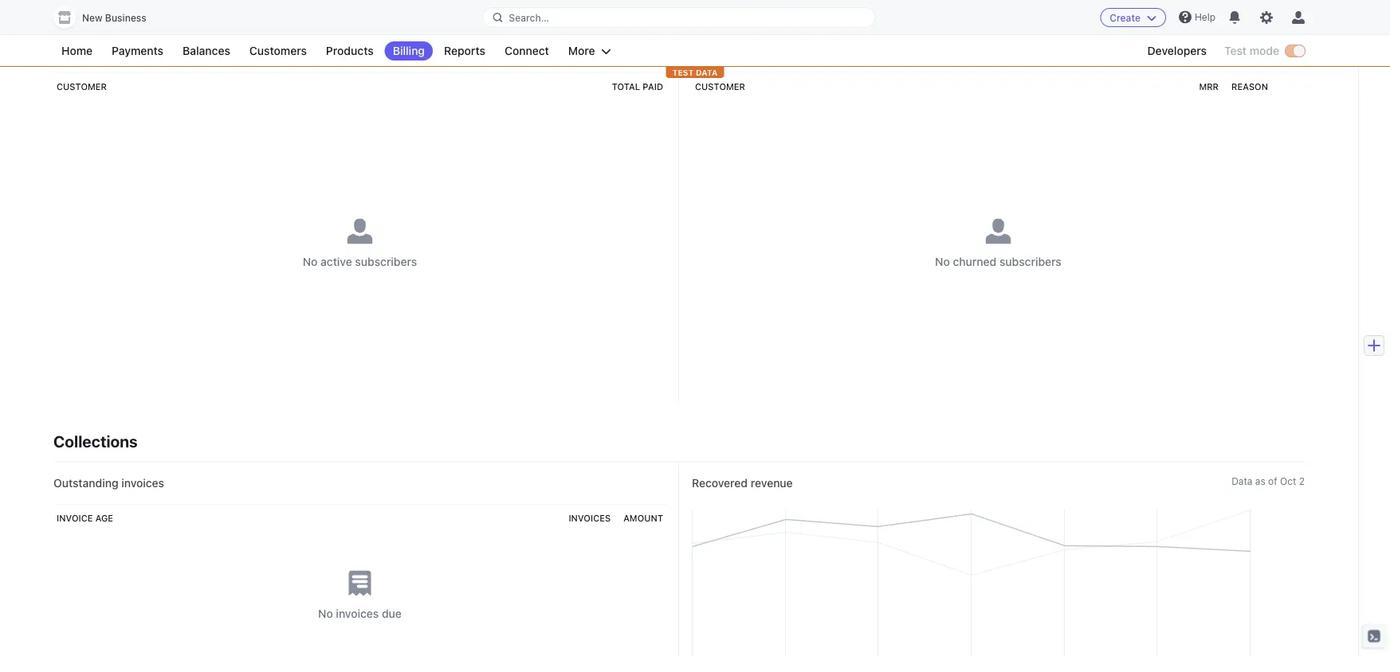 Task type: vqa. For each thing, say whether or not it's contained in the screenshot.
Create button
yes



Task type: describe. For each thing, give the bounding box(es) containing it.
billing
[[393, 44, 425, 57]]

of
[[1268, 477, 1277, 488]]

reports link
[[436, 41, 493, 61]]

churned
[[953, 255, 997, 269]]

reports
[[444, 44, 485, 57]]

oct
[[1280, 477, 1296, 488]]

no for no churned subscribers
[[935, 255, 950, 269]]

new
[[82, 12, 102, 24]]

active
[[320, 255, 352, 269]]

balances
[[183, 44, 230, 57]]

customers link
[[241, 41, 315, 61]]

revenue
[[751, 477, 793, 490]]

Search… text field
[[483, 8, 875, 27]]

home
[[61, 44, 93, 57]]

recovered
[[692, 477, 748, 490]]

mode
[[1250, 44, 1279, 57]]

invoices for outstanding
[[121, 477, 164, 490]]

payments
[[112, 44, 163, 57]]

subscribers for no churned subscribers
[[999, 255, 1062, 269]]

help button
[[1172, 4, 1222, 30]]

Search… search field
[[483, 8, 875, 27]]

developers link
[[1139, 41, 1215, 61]]

mrr
[[1199, 82, 1219, 92]]

test
[[672, 68, 694, 77]]

total paid
[[612, 82, 663, 92]]

as
[[1255, 477, 1265, 488]]

no invoices due
[[318, 608, 402, 621]]

invoices for no
[[336, 608, 379, 621]]

recovered revenue
[[692, 477, 793, 490]]

invoice
[[57, 514, 93, 524]]

developers
[[1147, 44, 1207, 57]]

more button
[[560, 41, 619, 61]]

2
[[1299, 477, 1305, 488]]

connect link
[[497, 41, 557, 61]]

help
[[1195, 12, 1215, 23]]



Task type: locate. For each thing, give the bounding box(es) containing it.
data
[[1232, 477, 1253, 488]]

create
[[1110, 12, 1140, 23]]

data
[[696, 68, 718, 77]]

1 horizontal spatial customer
[[695, 82, 745, 92]]

invoices
[[569, 514, 611, 524]]

1 horizontal spatial subscribers
[[355, 255, 417, 269]]

no left churned
[[935, 255, 950, 269]]

no for no invoices due
[[318, 608, 333, 621]]

age
[[95, 514, 113, 524]]

connect
[[504, 44, 549, 57]]

outstanding
[[53, 477, 118, 490]]

invoices right outstanding
[[121, 477, 164, 490]]

customers
[[249, 44, 307, 57]]

customer
[[57, 82, 107, 92], [695, 82, 745, 92]]

amount
[[623, 514, 663, 524]]

subscribers for no active subscribers
[[355, 255, 417, 269]]

0 horizontal spatial subscribers
[[76, 48, 138, 61]]

no left active
[[303, 255, 318, 269]]

1 horizontal spatial no
[[318, 608, 333, 621]]

no active subscribers
[[303, 255, 417, 269]]

2 customer from the left
[[695, 82, 745, 92]]

no
[[303, 255, 318, 269], [935, 255, 950, 269], [318, 608, 333, 621]]

subscribers
[[76, 48, 138, 61], [355, 255, 417, 269], [999, 255, 1062, 269]]

customer for no active subscribers
[[57, 82, 107, 92]]

test mode
[[1224, 44, 1279, 57]]

1 vertical spatial invoices
[[336, 608, 379, 621]]

total
[[612, 82, 640, 92]]

invoice age
[[57, 514, 113, 524]]

billing link
[[385, 41, 433, 61]]

search…
[[509, 12, 549, 23]]

top subscribers
[[53, 48, 138, 61]]

new business button
[[53, 6, 162, 29]]

balances link
[[175, 41, 238, 61]]

products
[[326, 44, 374, 57]]

0 horizontal spatial invoices
[[121, 477, 164, 490]]

collections
[[53, 433, 138, 452]]

no churned subscribers
[[935, 255, 1062, 269]]

more
[[568, 44, 595, 57]]

paid
[[643, 82, 663, 92]]

2 horizontal spatial subscribers
[[999, 255, 1062, 269]]

due
[[382, 608, 402, 621]]

payments link
[[104, 41, 171, 61]]

test data
[[672, 68, 718, 77]]

1 customer from the left
[[57, 82, 107, 92]]

2 horizontal spatial no
[[935, 255, 950, 269]]

outstanding invoices
[[53, 477, 164, 490]]

no for no active subscribers
[[303, 255, 318, 269]]

1 horizontal spatial invoices
[[336, 608, 379, 621]]

top
[[53, 48, 73, 61]]

business
[[105, 12, 146, 24]]

home link
[[53, 41, 100, 61]]

products link
[[318, 41, 382, 61]]

customer down top subscribers
[[57, 82, 107, 92]]

test
[[1224, 44, 1247, 57]]

customer down data
[[695, 82, 745, 92]]

0 horizontal spatial customer
[[57, 82, 107, 92]]

0 horizontal spatial no
[[303, 255, 318, 269]]

new business
[[82, 12, 146, 24]]

reason
[[1231, 82, 1268, 92]]

invoices
[[121, 477, 164, 490], [336, 608, 379, 621]]

0 vertical spatial invoices
[[121, 477, 164, 490]]

invoices left due
[[336, 608, 379, 621]]

no left due
[[318, 608, 333, 621]]

create button
[[1100, 8, 1166, 27]]

data as of oct 2
[[1232, 477, 1305, 488]]

customer for no churned subscribers
[[695, 82, 745, 92]]



